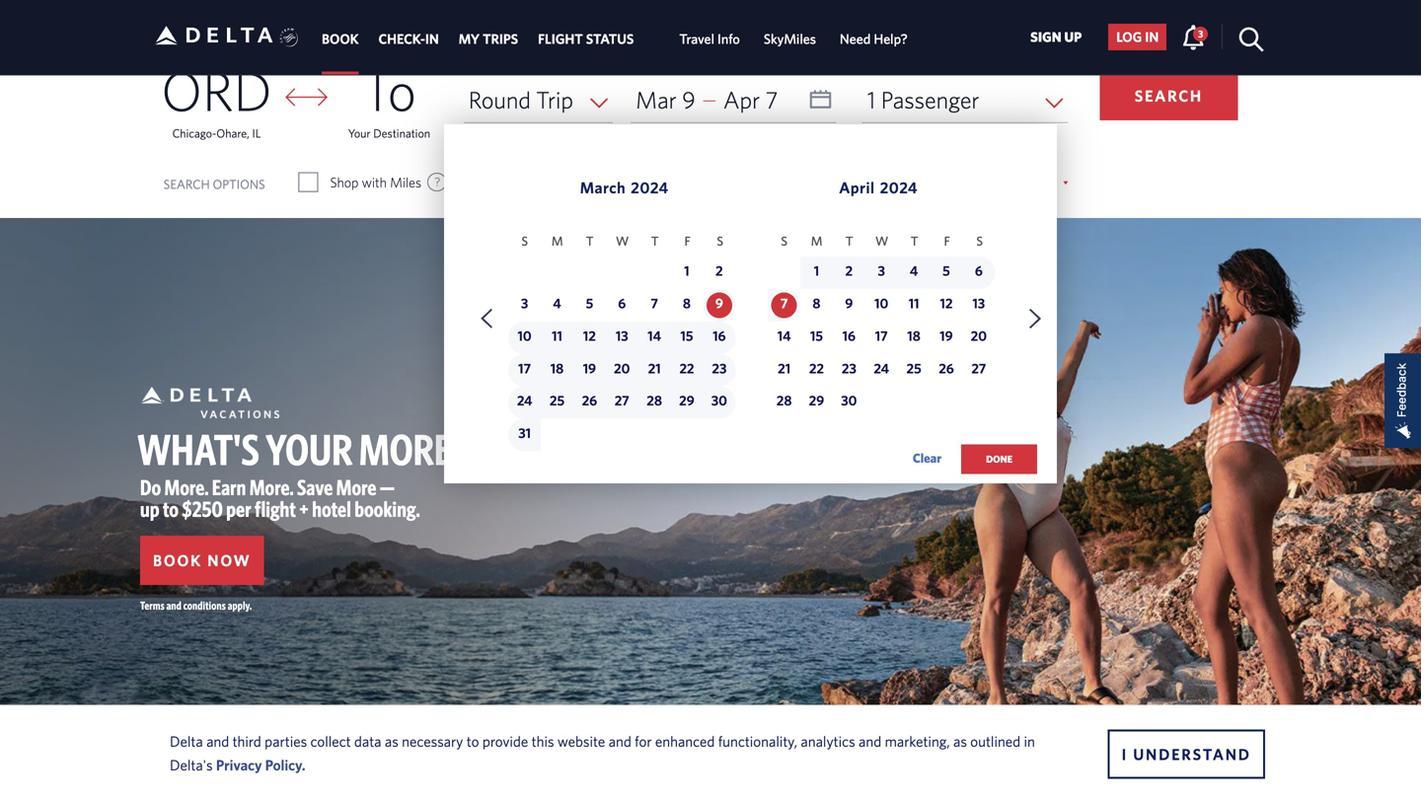 Task type: locate. For each thing, give the bounding box(es) containing it.
19
[[940, 328, 953, 344], [583, 360, 596, 376]]

0 horizontal spatial 10 link
[[512, 325, 538, 351]]

30 link
[[707, 390, 732, 416], [837, 390, 862, 416]]

book for book
[[322, 30, 359, 47]]

t down 'april 2024'
[[911, 234, 919, 249]]

18
[[908, 328, 921, 344], [551, 360, 564, 376]]

18 for the left 18 'link'
[[551, 360, 564, 376]]

w down 'april 2024'
[[876, 234, 889, 249]]

1 2 from the left
[[716, 263, 723, 279]]

0 horizontal spatial 29
[[679, 393, 695, 409]]

my trips link
[[459, 21, 518, 57]]

delta air lines image
[[155, 4, 273, 66]]

0 vertical spatial 12 link
[[934, 293, 960, 318]]

check-in link
[[379, 21, 439, 57]]

1 9 link from the left
[[707, 293, 732, 318]]

1 23 link from the left
[[707, 358, 732, 383]]

31
[[519, 425, 531, 441]]

to inside do more. earn more. save more — up to $250 per flight + hotel booking.
[[163, 497, 179, 522]]

2 more. from the left
[[250, 475, 294, 500]]

1 horizontal spatial 28 link
[[772, 390, 797, 416]]

None text field
[[631, 77, 837, 123]]

w for april
[[876, 234, 889, 249]]

skymiles
[[764, 30, 816, 47]]

0 horizontal spatial 9 link
[[707, 293, 732, 318]]

6 link
[[966, 260, 992, 286], [609, 293, 635, 318]]

0 vertical spatial to
[[163, 497, 179, 522]]

search inside button
[[1135, 86, 1203, 105]]

2 2 from the left
[[846, 263, 853, 279]]

0 vertical spatial 18 link
[[901, 325, 927, 351]]

0 horizontal spatial book
[[153, 551, 202, 570]]

mar 9
[[636, 86, 696, 114]]

0 horizontal spatial search
[[164, 177, 210, 192]]

1 m from the left
[[552, 234, 563, 249]]

in inside "link"
[[425, 30, 439, 47]]

20
[[971, 328, 987, 344], [614, 360, 630, 376]]

1 horizontal spatial 24
[[874, 360, 890, 376]]

12
[[940, 295, 953, 312], [583, 328, 596, 344]]

1 s from the left
[[522, 234, 528, 249]]

book inside "link"
[[153, 551, 202, 570]]

2 link
[[707, 260, 732, 286], [837, 260, 862, 286]]

0 horizontal spatial 21
[[648, 360, 661, 376]]

1 1 link from the left
[[674, 260, 700, 286]]

14 link
[[642, 325, 667, 351], [772, 325, 797, 351]]

analytics
[[801, 733, 856, 750]]

0 horizontal spatial 22 link
[[674, 358, 700, 383]]

28 for first 28 link
[[647, 393, 662, 409]]

25 link up clear
[[901, 358, 927, 383]]

13
[[973, 295, 986, 312], [616, 328, 628, 344]]

w down march 2024
[[616, 234, 629, 249]]

t down april
[[846, 234, 854, 249]]

with
[[362, 174, 387, 191]]

10 link
[[869, 293, 895, 318], [512, 325, 538, 351]]

27 for bottom 27 link
[[615, 393, 630, 409]]

0 vertical spatial 13
[[973, 295, 986, 312]]

t down my dates are flexible option
[[651, 234, 659, 249]]

to for necessary
[[467, 733, 479, 750]]

2024 right march
[[631, 178, 669, 197]]

to
[[362, 58, 416, 122]]

0 vertical spatial 25
[[907, 360, 922, 376]]

0 vertical spatial 27
[[972, 360, 987, 376]]

2 22 link from the left
[[804, 358, 830, 383]]

1 horizontal spatial w
[[876, 234, 889, 249]]

0 horizontal spatial 27
[[615, 393, 630, 409]]

23
[[712, 360, 727, 376], [842, 360, 857, 376]]

in right outlined
[[1024, 733, 1036, 750]]

2 w from the left
[[876, 234, 889, 249]]

1 vertical spatial 18
[[551, 360, 564, 376]]

book link
[[322, 21, 359, 57]]

Round Trip field
[[464, 77, 613, 123]]

0 vertical spatial 3 link
[[1182, 24, 1209, 49]]

26
[[939, 360, 954, 376], [582, 393, 597, 409]]

1 horizontal spatial 23 link
[[837, 358, 862, 383]]

s
[[522, 234, 528, 249], [717, 234, 724, 249], [781, 234, 788, 249], [977, 234, 983, 249]]

0 vertical spatial 5
[[943, 263, 950, 279]]

1 horizontal spatial 21 link
[[772, 358, 797, 383]]

t down march
[[586, 234, 594, 249]]

to inside delta and third parties collect data as necessary to provide this website and for enhanced functionality, analytics and marketing, as outlined in delta's
[[467, 733, 479, 750]]

tab list
[[312, 0, 920, 74]]

0 vertical spatial 19 link
[[934, 325, 960, 351]]

search down chicago-
[[164, 177, 210, 192]]

11
[[909, 295, 920, 312], [552, 328, 563, 344]]

1 horizontal spatial 17
[[876, 328, 888, 344]]

20 link
[[966, 325, 992, 351], [609, 358, 635, 383]]

1 horizontal spatial 14
[[778, 328, 791, 344]]

1 vertical spatial in
[[1024, 733, 1036, 750]]

—
[[380, 475, 395, 500]]

1 vertical spatial 10
[[518, 328, 532, 344]]

8
[[683, 295, 691, 312], [813, 295, 821, 312]]

1 14 from the left
[[648, 328, 661, 344]]

1 horizontal spatial 18 link
[[901, 325, 927, 351]]

0 horizontal spatial to
[[163, 497, 179, 522]]

1 23 from the left
[[712, 360, 727, 376]]

13 for the leftmost 13 link
[[616, 328, 628, 344]]

0 vertical spatial 10
[[875, 295, 889, 312]]

search for search
[[1135, 86, 1203, 105]]

trips
[[483, 30, 518, 47]]

1 horizontal spatial 12
[[940, 295, 953, 312]]

24 for the top 24 link
[[874, 360, 890, 376]]

2 23 link from the left
[[837, 358, 862, 383]]

more. right the do
[[165, 475, 209, 500]]

$250
[[182, 497, 223, 522]]

2 s from the left
[[717, 234, 724, 249]]

1 vertical spatial 26
[[582, 393, 597, 409]]

2 15 from the left
[[811, 328, 823, 344]]

book right skyteam image
[[322, 30, 359, 47]]

1 15 from the left
[[681, 328, 693, 344]]

apr
[[724, 86, 760, 114]]

as left outlined
[[954, 733, 967, 750]]

what's
[[137, 424, 260, 474]]

outlined
[[971, 733, 1021, 750]]

0 vertical spatial 11 link
[[901, 293, 927, 318]]

0 horizontal spatial 4
[[553, 295, 561, 312]]

1 t from the left
[[586, 234, 594, 249]]

29
[[679, 393, 695, 409], [809, 393, 825, 409]]

and left "third"
[[206, 733, 229, 750]]

1 horizontal spatial 30
[[841, 393, 857, 409]]

24 for bottommost 24 link
[[517, 393, 533, 409]]

29 link
[[674, 390, 700, 416], [804, 390, 830, 416]]

w for march
[[616, 234, 629, 249]]

25 up '24? at the bottom left
[[550, 393, 565, 409]]

1 vertical spatial 25 link
[[544, 390, 570, 416]]

search down log in button
[[1135, 86, 1203, 105]]

1 21 from the left
[[648, 360, 661, 376]]

help?
[[874, 30, 908, 47]]

0 horizontal spatial as
[[385, 733, 399, 750]]

1 horizontal spatial 25 link
[[901, 358, 927, 383]]

m
[[552, 234, 563, 249], [811, 234, 823, 249]]

2 30 from the left
[[841, 393, 857, 409]]

1 horizontal spatial 5
[[943, 263, 950, 279]]

+
[[299, 497, 309, 522]]

1 horizontal spatial 30 link
[[837, 390, 862, 416]]

more. left +
[[250, 475, 294, 500]]

options
[[213, 177, 265, 192]]

1 2 link from the left
[[707, 260, 732, 286]]

2 2 link from the left
[[837, 260, 862, 286]]

1 horizontal spatial 17 link
[[869, 325, 895, 351]]

as right data
[[385, 733, 399, 750]]

2 2024 from the left
[[880, 178, 918, 197]]

27 link
[[966, 358, 992, 383], [609, 390, 635, 416]]

2 as from the left
[[954, 733, 967, 750]]

0 horizontal spatial 15
[[681, 328, 693, 344]]

2 22 from the left
[[809, 360, 824, 376]]

4 s from the left
[[977, 234, 983, 249]]

in left 31 link
[[459, 424, 492, 474]]

3
[[1199, 28, 1204, 39], [878, 263, 885, 279], [521, 295, 528, 312]]

book tab panel
[[0, 26, 1422, 495]]

0 horizontal spatial 11
[[552, 328, 563, 344]]

2 16 link from the left
[[837, 325, 862, 351]]

provide
[[483, 733, 528, 750]]

to left the provide
[[467, 733, 479, 750]]

1 more. from the left
[[165, 475, 209, 500]]

1 horizontal spatial 2 link
[[837, 260, 862, 286]]

15
[[681, 328, 693, 344], [811, 328, 823, 344]]

0 vertical spatial 11
[[909, 295, 920, 312]]

2 16 from the left
[[843, 328, 856, 344]]

14 for second "14" link from left
[[778, 328, 791, 344]]

1 horizontal spatial 4 link
[[901, 260, 927, 286]]

1 horizontal spatial 1
[[814, 263, 820, 279]]

1 vertical spatial 3
[[878, 263, 885, 279]]

travel info link
[[680, 21, 740, 57]]

1 inside field
[[868, 86, 876, 114]]

5
[[943, 263, 950, 279], [586, 295, 593, 312]]

2 28 from the left
[[777, 393, 792, 409]]

log in
[[1117, 28, 1159, 45]]

2 23 from the left
[[842, 360, 857, 376]]

1 horizontal spatial 13
[[973, 295, 986, 312]]

2 29 from the left
[[809, 393, 825, 409]]

to right up
[[163, 497, 179, 522]]

5 link
[[934, 260, 960, 286], [577, 293, 603, 318]]

as
[[385, 733, 399, 750], [954, 733, 967, 750]]

1 horizontal spatial 20 link
[[966, 325, 992, 351]]

save
[[297, 475, 333, 500]]

il
[[252, 126, 261, 140]]

0 horizontal spatial 30
[[712, 393, 728, 409]]

in
[[425, 30, 439, 47], [459, 424, 492, 474]]

in inside button
[[1146, 28, 1159, 45]]

8 link
[[674, 293, 700, 318], [804, 293, 830, 318]]

2 f from the left
[[944, 234, 951, 249]]

1 horizontal spatial 8
[[813, 295, 821, 312]]

1 w from the left
[[616, 234, 629, 249]]

0 horizontal spatial 17 link
[[512, 358, 538, 383]]

0 horizontal spatial 14
[[648, 328, 661, 344]]

2 29 link from the left
[[804, 390, 830, 416]]

search options
[[164, 177, 265, 192]]

2 21 link from the left
[[772, 358, 797, 383]]

25 up clear
[[907, 360, 922, 376]]

book up terms and conditions apply.
[[153, 551, 202, 570]]

0 horizontal spatial 13 link
[[609, 325, 635, 351]]

2 8 from the left
[[813, 295, 821, 312]]

1 horizontal spatial 22 link
[[804, 358, 830, 383]]

in
[[1146, 28, 1159, 45], [1024, 733, 1036, 750]]

2 21 from the left
[[778, 360, 791, 376]]

0 horizontal spatial m
[[552, 234, 563, 249]]

4 link
[[901, 260, 927, 286], [544, 293, 570, 318]]

3 t from the left
[[846, 234, 854, 249]]

in right log
[[1146, 28, 1159, 45]]

in left my on the top left
[[425, 30, 439, 47]]

collect
[[311, 733, 351, 750]]

fares
[[573, 174, 602, 191]]

10
[[875, 295, 889, 312], [518, 328, 532, 344]]

22 link
[[674, 358, 700, 383], [804, 358, 830, 383]]

8 for first 8 link from the left
[[683, 295, 691, 312]]

0 horizontal spatial 28 link
[[642, 390, 667, 416]]

0 vertical spatial 26 link
[[934, 358, 960, 383]]

1 horizontal spatial 7 link
[[772, 293, 797, 318]]

need help? link
[[840, 21, 908, 57]]

25
[[907, 360, 922, 376], [550, 393, 565, 409]]

Shop with Miles checkbox
[[299, 173, 317, 193]]

25 link
[[901, 358, 927, 383], [544, 390, 570, 416]]

1 f from the left
[[685, 234, 691, 249]]

m for april
[[811, 234, 823, 249]]

1 Passenger field
[[863, 77, 1069, 123]]

need
[[840, 30, 871, 47]]

0 horizontal spatial 19 link
[[577, 358, 603, 383]]

25 link up '24? at the bottom left
[[544, 390, 570, 416]]

1 2024 from the left
[[631, 178, 669, 197]]

1 vertical spatial 19 link
[[577, 358, 603, 383]]

1 22 from the left
[[680, 360, 695, 376]]

more
[[359, 424, 452, 474]]

1 28 from the left
[[647, 393, 662, 409]]

need help?
[[840, 30, 908, 47]]

4 for bottommost 4 link
[[553, 295, 561, 312]]

book for book now
[[153, 551, 202, 570]]

t
[[586, 234, 594, 249], [651, 234, 659, 249], [846, 234, 854, 249], [911, 234, 919, 249]]

1 horizontal spatial 27
[[972, 360, 987, 376]]

0 horizontal spatial 28
[[647, 393, 662, 409]]

0 vertical spatial in
[[425, 30, 439, 47]]

0 horizontal spatial 7 link
[[642, 293, 667, 318]]

0 horizontal spatial 5 link
[[577, 293, 603, 318]]

7
[[766, 86, 778, 114], [651, 295, 658, 312], [781, 295, 788, 312]]

0 horizontal spatial 1 link
[[674, 260, 700, 286]]

22
[[680, 360, 695, 376], [809, 360, 824, 376]]

1 horizontal spatial 21
[[778, 360, 791, 376]]

search
[[1135, 86, 1203, 105], [164, 177, 210, 192]]

0 horizontal spatial 2024
[[631, 178, 669, 197]]

1
[[868, 86, 876, 114], [684, 263, 690, 279], [814, 263, 820, 279]]

1 horizontal spatial 3
[[878, 263, 885, 279]]

2 14 from the left
[[778, 328, 791, 344]]

29 for first 29 link from right
[[809, 393, 825, 409]]

0 horizontal spatial 16
[[713, 328, 726, 344]]

i understand button
[[1108, 730, 1266, 779]]

0 horizontal spatial 12
[[583, 328, 596, 344]]

2024 right april
[[880, 178, 918, 197]]

1 horizontal spatial 29
[[809, 393, 825, 409]]

1 8 from the left
[[683, 295, 691, 312]]

1 vertical spatial 17
[[518, 360, 531, 376]]

privacy policy. link
[[216, 757, 306, 774]]

1 horizontal spatial f
[[944, 234, 951, 249]]

23 for second 23 link
[[842, 360, 857, 376]]

search for search options
[[164, 177, 210, 192]]

2024 for march 2024
[[631, 178, 669, 197]]

1 29 from the left
[[679, 393, 695, 409]]

0 horizontal spatial 23
[[712, 360, 727, 376]]

1 30 from the left
[[712, 393, 728, 409]]

1 horizontal spatial 10
[[875, 295, 889, 312]]

0 horizontal spatial 17
[[518, 360, 531, 376]]

1 vertical spatial 27
[[615, 393, 630, 409]]

2 m from the left
[[811, 234, 823, 249]]

1 passenger
[[868, 86, 980, 114]]

and right analytics on the right bottom of page
[[859, 733, 882, 750]]

your
[[348, 126, 371, 140]]

1 horizontal spatial 3 link
[[869, 260, 895, 286]]

tab list containing book
[[312, 0, 920, 74]]

21
[[648, 360, 661, 376], [778, 360, 791, 376]]

0 vertical spatial 13 link
[[966, 293, 992, 318]]

1 horizontal spatial 9 link
[[837, 293, 862, 318]]

1 vertical spatial 17 link
[[512, 358, 538, 383]]

what's your more in '24?
[[137, 424, 562, 474]]

28 for 2nd 28 link from the left
[[777, 393, 792, 409]]

2 for 1st 2 link from right
[[846, 263, 853, 279]]

1 vertical spatial 5 link
[[577, 293, 603, 318]]

0 horizontal spatial 23 link
[[707, 358, 732, 383]]

1 horizontal spatial 18
[[908, 328, 921, 344]]

1 horizontal spatial 5 link
[[934, 260, 960, 286]]



Task type: describe. For each thing, give the bounding box(es) containing it.
do
[[140, 475, 161, 500]]

15 for second 15 link
[[811, 328, 823, 344]]

2 t from the left
[[651, 234, 659, 249]]

enhanced
[[655, 733, 715, 750]]

1 horizontal spatial 9
[[716, 295, 724, 312]]

23 for 1st 23 link
[[712, 360, 727, 376]]

up
[[140, 497, 160, 522]]

0 horizontal spatial 7
[[651, 295, 658, 312]]

2 1 link from the left
[[804, 260, 830, 286]]

0 horizontal spatial 20 link
[[609, 358, 635, 383]]

14 for second "14" link from right
[[648, 328, 661, 344]]

0 vertical spatial 17
[[876, 328, 888, 344]]

delta vacations logo image
[[141, 387, 279, 419]]

up
[[1065, 28, 1082, 45]]

1 horizontal spatial 20
[[971, 328, 987, 344]]

f for april 2024
[[944, 234, 951, 249]]

4 for top 4 link
[[910, 263, 918, 279]]

ohare,
[[216, 126, 250, 140]]

per
[[226, 497, 251, 522]]

now
[[208, 551, 251, 570]]

third
[[233, 733, 261, 750]]

clear button
[[913, 443, 942, 473]]

0 horizontal spatial 3 link
[[512, 293, 538, 318]]

flight
[[538, 30, 583, 47]]

10 for the 10 link to the top
[[875, 295, 889, 312]]

to for up
[[163, 497, 179, 522]]

0 horizontal spatial 6
[[618, 295, 626, 312]]

1 28 link from the left
[[642, 390, 667, 416]]

2 30 link from the left
[[837, 390, 862, 416]]

your
[[266, 424, 353, 474]]

ord
[[161, 58, 272, 122]]

destination
[[373, 126, 430, 140]]

2 9 link from the left
[[837, 293, 862, 318]]

1 horizontal spatial 19
[[940, 328, 953, 344]]

to your destination
[[348, 58, 430, 140]]

what's your more in '24? link
[[137, 424, 562, 474]]

1 15 link from the left
[[674, 325, 700, 351]]

log in button
[[1109, 24, 1167, 50]]

5 for right the 5 link
[[943, 263, 950, 279]]

book now link
[[140, 536, 264, 585]]

more
[[336, 475, 377, 500]]

round
[[469, 86, 531, 114]]

passenger
[[881, 86, 980, 114]]

i understand
[[1122, 745, 1252, 764]]

0 horizontal spatial 19
[[583, 360, 596, 376]]

mar
[[636, 86, 677, 114]]

1 horizontal spatial 13 link
[[966, 293, 992, 318]]

0 vertical spatial 6 link
[[966, 260, 992, 286]]

check-in
[[379, 30, 439, 47]]

0 vertical spatial 27 link
[[966, 358, 992, 383]]

book now
[[153, 551, 251, 570]]

understand
[[1134, 745, 1252, 764]]

2 vertical spatial 3
[[521, 295, 528, 312]]

3 s from the left
[[781, 234, 788, 249]]

0 horizontal spatial 18 link
[[544, 358, 570, 383]]

0 horizontal spatial 11 link
[[544, 325, 570, 351]]

1 vertical spatial in
[[459, 424, 492, 474]]

1 vertical spatial 26 link
[[577, 390, 603, 416]]

1 horizontal spatial 19 link
[[934, 325, 960, 351]]

1 vertical spatial 27 link
[[609, 390, 635, 416]]

data
[[354, 733, 382, 750]]

refundable
[[506, 174, 569, 191]]

april 2024
[[839, 178, 918, 197]]

info
[[718, 30, 740, 47]]

0 horizontal spatial 26
[[582, 393, 597, 409]]

1 as from the left
[[385, 733, 399, 750]]

0 horizontal spatial 9
[[682, 86, 696, 114]]

13 for rightmost 13 link
[[973, 295, 986, 312]]

miles
[[390, 174, 422, 191]]

trip
[[537, 86, 574, 114]]

this
[[532, 733, 554, 750]]

2 horizontal spatial 7
[[781, 295, 788, 312]]

1 vertical spatial 6 link
[[609, 293, 635, 318]]

2 8 link from the left
[[804, 293, 830, 318]]

website
[[558, 733, 605, 750]]

necessary
[[402, 733, 463, 750]]

log
[[1117, 28, 1143, 45]]

check-
[[379, 30, 425, 47]]

1 vertical spatial 4 link
[[544, 293, 570, 318]]

1 30 link from the left
[[707, 390, 732, 416]]

4 t from the left
[[911, 234, 919, 249]]

sign up
[[1031, 28, 1082, 45]]

0 vertical spatial 25 link
[[901, 358, 927, 383]]

1 vertical spatial 25
[[550, 393, 565, 409]]

delta
[[170, 733, 203, 750]]

'24?
[[498, 424, 562, 474]]

terms and conditions apply.
[[140, 599, 252, 613]]

1 22 link from the left
[[674, 358, 700, 383]]

flight
[[255, 497, 296, 522]]

done button
[[962, 445, 1038, 475]]

0 vertical spatial 20 link
[[966, 325, 992, 351]]

1 horizontal spatial 12 link
[[934, 293, 960, 318]]

1 vertical spatial 3 link
[[869, 260, 895, 286]]

1 29 link from the left
[[674, 390, 700, 416]]

terms
[[140, 599, 165, 613]]

1 horizontal spatial 26
[[939, 360, 954, 376]]

1 horizontal spatial 11 link
[[901, 293, 927, 318]]

21 for 1st 21 link from left
[[648, 360, 661, 376]]

27 for topmost 27 link
[[972, 360, 987, 376]]

18 for the rightmost 18 'link'
[[908, 328, 921, 344]]

2 15 link from the left
[[804, 325, 830, 351]]

privacy policy.
[[216, 757, 306, 774]]

m for march
[[552, 234, 563, 249]]

clear
[[913, 451, 942, 466]]

march 2024
[[580, 178, 669, 197]]

earn
[[212, 475, 246, 500]]

search button
[[1100, 71, 1238, 120]]

15 for 1st 15 link from the left
[[681, 328, 693, 344]]

skyteam image
[[280, 7, 299, 68]]

0 vertical spatial 12
[[940, 295, 953, 312]]

privacy
[[216, 757, 262, 774]]

29 for first 29 link from the left
[[679, 393, 695, 409]]

1 vertical spatial 24 link
[[512, 390, 538, 416]]

delta and third parties collect data as necessary to provide this website and for enhanced functionality, analytics and marketing, as outlined in delta's
[[170, 733, 1036, 774]]

10 for bottom the 10 link
[[518, 328, 532, 344]]

sign up link
[[1023, 24, 1090, 50]]

march
[[580, 178, 626, 197]]

my trips
[[459, 30, 518, 47]]

shop
[[330, 174, 359, 191]]

1 for first '1' link from the left
[[684, 263, 690, 279]]

0 vertical spatial 10 link
[[869, 293, 895, 318]]

and right terms
[[166, 599, 182, 613]]

parties
[[265, 733, 307, 750]]

travel info
[[680, 30, 740, 47]]

1 16 from the left
[[713, 328, 726, 344]]

1 for 1 passenger
[[868, 86, 876, 114]]

chicago-
[[172, 126, 216, 140]]

round trip
[[469, 86, 574, 114]]

2 7 link from the left
[[772, 293, 797, 318]]

calendar expanded, use arrow keys to select date application
[[444, 124, 1058, 495]]

conditions
[[183, 599, 226, 613]]

2 14 link from the left
[[772, 325, 797, 351]]

i
[[1122, 745, 1128, 764]]

0 vertical spatial 17 link
[[869, 325, 895, 351]]

my
[[459, 30, 480, 47]]

f for march 2024
[[685, 234, 691, 249]]

5 for the bottommost the 5 link
[[586, 295, 593, 312]]

2 horizontal spatial 9
[[845, 295, 853, 312]]

My dates are flexible checkbox
[[652, 173, 670, 193]]

1 7 link from the left
[[642, 293, 667, 318]]

1 21 link from the left
[[642, 358, 667, 383]]

1 horizontal spatial 7
[[766, 86, 778, 114]]

and left for
[[609, 733, 632, 750]]

1 for 2nd '1' link from left
[[814, 263, 820, 279]]

done
[[987, 454, 1013, 465]]

8 for first 8 link from the right
[[813, 295, 821, 312]]

2 for second 2 link from right
[[716, 263, 723, 279]]

sign
[[1031, 28, 1062, 45]]

in inside delta and third parties collect data as necessary to provide this website and for enhanced functionality, analytics and marketing, as outlined in delta's
[[1024, 733, 1036, 750]]

flight status link
[[538, 21, 634, 57]]

0 vertical spatial 4 link
[[901, 260, 927, 286]]

1 horizontal spatial 6
[[975, 263, 983, 279]]

1 16 link from the left
[[707, 325, 732, 351]]

apr 7
[[724, 86, 778, 114]]

0 vertical spatial 3
[[1199, 28, 1204, 39]]

1 horizontal spatial 11
[[909, 295, 920, 312]]

1 vertical spatial 10 link
[[512, 325, 538, 351]]

2024 for april 2024
[[880, 178, 918, 197]]

31 link
[[512, 423, 538, 448]]

april
[[839, 178, 875, 197]]

1 8 link from the left
[[674, 293, 700, 318]]

21 for 1st 21 link from the right
[[778, 360, 791, 376]]

apply.
[[228, 599, 252, 613]]

0 vertical spatial 24 link
[[869, 358, 895, 383]]

refundable fares
[[506, 174, 602, 191]]

1 vertical spatial 20
[[614, 360, 630, 376]]

none text field inside book tab panel
[[631, 77, 837, 123]]

shop with miles
[[330, 174, 422, 191]]

flight status
[[538, 30, 634, 47]]

2 28 link from the left
[[772, 390, 797, 416]]

1 14 link from the left
[[642, 325, 667, 351]]

1 vertical spatial 12 link
[[577, 325, 603, 351]]

booking.
[[355, 497, 420, 522]]

1 horizontal spatial 25
[[907, 360, 922, 376]]



Task type: vqa. For each thing, say whether or not it's contained in the screenshot.


